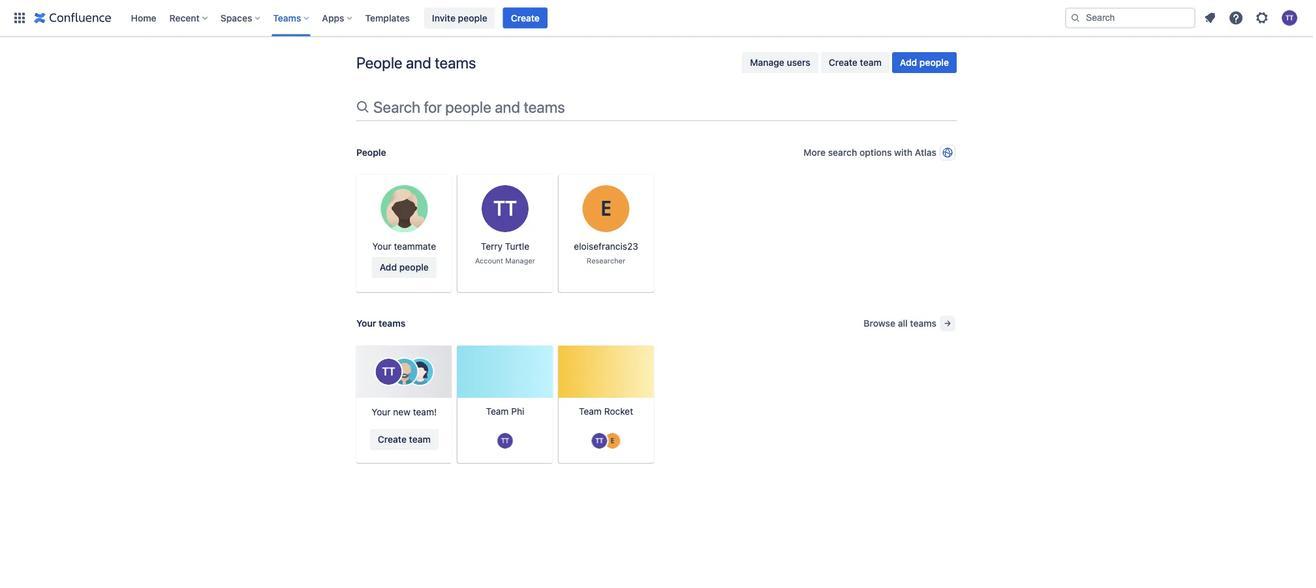 Task type: vqa. For each thing, say whether or not it's contained in the screenshot.
CREATE
yes



Task type: describe. For each thing, give the bounding box(es) containing it.
notification icon image
[[1202, 10, 1218, 26]]

eloisefrancis23
[[574, 241, 638, 252]]

0 vertical spatial and
[[406, 54, 431, 72]]

add people inside the people element
[[380, 262, 429, 273]]

create inside the your teams element
[[378, 434, 407, 445]]

team!
[[413, 407, 437, 418]]

your teammate
[[372, 241, 436, 252]]

your teams element
[[356, 346, 957, 467]]

add people button inside the people element
[[372, 257, 437, 278]]

apps
[[322, 12, 344, 23]]

teams
[[273, 12, 301, 23]]

eloisefrancis23 image
[[605, 433, 621, 449]]

arrowrighticon image
[[943, 319, 953, 329]]

terry turtle image
[[592, 433, 607, 449]]

help icon image
[[1228, 10, 1244, 26]]

invite people button
[[424, 8, 495, 28]]

manage users
[[750, 57, 811, 68]]

new
[[393, 407, 411, 418]]

invite people
[[432, 12, 487, 23]]

your teams
[[356, 318, 406, 329]]

templates
[[365, 12, 410, 23]]

more search options with atlas button
[[802, 142, 957, 163]]

0 vertical spatial add people button
[[892, 52, 957, 73]]

for
[[424, 98, 442, 116]]

home link
[[127, 8, 160, 28]]

home
[[131, 12, 156, 23]]

banner containing home
[[0, 0, 1313, 37]]

team phi image
[[457, 346, 553, 398]]

search
[[373, 98, 421, 116]]

people for people
[[356, 147, 386, 158]]

people and teams
[[356, 54, 476, 72]]

browse all teams button
[[862, 313, 957, 334]]

avatar group element
[[590, 432, 622, 450]]

create inside global element
[[511, 12, 540, 23]]

create team for rightmost create team button
[[829, 57, 882, 68]]

2 horizontal spatial create
[[829, 57, 858, 68]]

your for your teammate
[[372, 241, 391, 252]]

templates link
[[361, 8, 414, 28]]

settings icon image
[[1255, 10, 1270, 26]]

atlas image
[[943, 148, 953, 158]]

your for your new team!
[[372, 407, 391, 418]]



Task type: locate. For each thing, give the bounding box(es) containing it.
your for your teams
[[356, 318, 376, 329]]

options
[[860, 147, 892, 158]]

create team inside the your teams element
[[378, 434, 431, 445]]

create
[[511, 12, 540, 23], [829, 57, 858, 68], [378, 434, 407, 445]]

1 vertical spatial create team button
[[370, 429, 439, 450]]

1 horizontal spatial team
[[860, 57, 882, 68]]

0 vertical spatial create team
[[829, 57, 882, 68]]

add
[[900, 57, 917, 68], [380, 262, 397, 273]]

1 horizontal spatial add people
[[900, 57, 949, 68]]

spaces button
[[217, 8, 265, 28]]

people
[[356, 54, 402, 72], [356, 147, 386, 158]]

create link
[[503, 8, 548, 28]]

more
[[804, 147, 826, 158]]

team phi
[[486, 406, 524, 417]]

people element
[[356, 175, 957, 292]]

0 vertical spatial add people
[[900, 57, 949, 68]]

1 vertical spatial create
[[829, 57, 858, 68]]

0 horizontal spatial create team
[[378, 434, 431, 445]]

phi
[[511, 406, 524, 417]]

manage
[[750, 57, 784, 68]]

0 horizontal spatial add people
[[380, 262, 429, 273]]

create team down the your new team!
[[378, 434, 431, 445]]

1 vertical spatial and
[[495, 98, 520, 116]]

2 team from the left
[[579, 406, 602, 417]]

terry turtle account manager
[[475, 241, 535, 265]]

team rocket
[[579, 406, 633, 417]]

0 vertical spatial create team button
[[821, 52, 890, 73]]

your inside the people element
[[372, 241, 391, 252]]

your
[[372, 241, 391, 252], [356, 318, 376, 329], [372, 407, 391, 418]]

people down search
[[356, 147, 386, 158]]

create team for create team button in the the your teams element
[[378, 434, 431, 445]]

apps button
[[318, 8, 357, 28]]

search
[[828, 147, 857, 158]]

teams button
[[269, 8, 314, 28]]

account
[[475, 257, 503, 265]]

2 vertical spatial your
[[372, 407, 391, 418]]

people
[[458, 12, 487, 23], [920, 57, 949, 68], [445, 98, 491, 116], [399, 262, 429, 273]]

0 horizontal spatial and
[[406, 54, 431, 72]]

create team button inside the your teams element
[[370, 429, 439, 450]]

0 horizontal spatial add
[[380, 262, 397, 273]]

team phi link
[[457, 346, 553, 467]]

global element
[[8, 0, 1063, 36]]

0 vertical spatial people
[[356, 54, 402, 72]]

create team button right users
[[821, 52, 890, 73]]

people down templates link on the top left of page
[[356, 54, 402, 72]]

with
[[894, 147, 913, 158]]

and
[[406, 54, 431, 72], [495, 98, 520, 116]]

team rocket image
[[558, 346, 654, 398]]

1 people from the top
[[356, 54, 402, 72]]

people inside button
[[458, 12, 487, 23]]

rocket
[[604, 406, 633, 417]]

0 vertical spatial team
[[860, 57, 882, 68]]

1 horizontal spatial create team
[[829, 57, 882, 68]]

atlas
[[915, 147, 937, 158]]

your profile and preferences image
[[1282, 10, 1298, 26]]

confluence image
[[34, 10, 111, 26], [34, 10, 111, 26]]

users
[[787, 57, 811, 68]]

eloisefrancis23 researcher
[[574, 241, 638, 265]]

1 horizontal spatial add people button
[[892, 52, 957, 73]]

1 vertical spatial add
[[380, 262, 397, 273]]

all
[[898, 318, 908, 329]]

1 horizontal spatial create
[[511, 12, 540, 23]]

1 vertical spatial people
[[356, 147, 386, 158]]

1 vertical spatial add people button
[[372, 257, 437, 278]]

more search options with atlas
[[804, 147, 937, 158]]

search image
[[1070, 13, 1081, 23]]

Search field
[[1065, 8, 1196, 28]]

team for team phi
[[486, 406, 509, 417]]

team
[[860, 57, 882, 68], [409, 434, 431, 445]]

0 vertical spatial your
[[372, 241, 391, 252]]

spaces
[[221, 12, 252, 23]]

0 horizontal spatial add people button
[[372, 257, 437, 278]]

1 team from the left
[[486, 406, 509, 417]]

terry turtle image
[[497, 433, 513, 449]]

recent
[[169, 12, 200, 23]]

teammate
[[394, 241, 436, 252]]

create team button down the your new team!
[[370, 429, 439, 450]]

1 vertical spatial create team
[[378, 434, 431, 445]]

create team button
[[821, 52, 890, 73], [370, 429, 439, 450]]

teams inside button
[[910, 318, 937, 329]]

create team
[[829, 57, 882, 68], [378, 434, 431, 445]]

terry
[[481, 241, 503, 252]]

1 horizontal spatial add
[[900, 57, 917, 68]]

your new team!
[[372, 407, 437, 418]]

team rocket link
[[558, 346, 654, 467]]

2 vertical spatial create
[[378, 434, 407, 445]]

add inside the people element
[[380, 262, 397, 273]]

browse all teams
[[864, 318, 937, 329]]

recent button
[[166, 8, 213, 28]]

add people button
[[892, 52, 957, 73], [372, 257, 437, 278]]

1 horizontal spatial create team button
[[821, 52, 890, 73]]

search for people and teams
[[373, 98, 565, 116]]

team for create team button in the the your teams element
[[409, 434, 431, 445]]

manager
[[505, 257, 535, 265]]

invite
[[432, 12, 456, 23]]

team
[[486, 406, 509, 417], [579, 406, 602, 417]]

1 vertical spatial team
[[409, 434, 431, 445]]

1 horizontal spatial and
[[495, 98, 520, 116]]

create team right users
[[829, 57, 882, 68]]

2 people from the top
[[356, 147, 386, 158]]

turtle
[[505, 241, 529, 252]]

add people
[[900, 57, 949, 68], [380, 262, 429, 273]]

0 vertical spatial add
[[900, 57, 917, 68]]

manage users link
[[742, 52, 818, 73]]

0 horizontal spatial team
[[486, 406, 509, 417]]

team for team rocket
[[579, 406, 602, 417]]

banner
[[0, 0, 1313, 37]]

1 vertical spatial add people
[[380, 262, 429, 273]]

researcher
[[587, 257, 625, 265]]

0 horizontal spatial create
[[378, 434, 407, 445]]

team left phi
[[486, 406, 509, 417]]

team left 'rocket'
[[579, 406, 602, 417]]

0 horizontal spatial create team button
[[370, 429, 439, 450]]

1 vertical spatial your
[[356, 318, 376, 329]]

0 vertical spatial create
[[511, 12, 540, 23]]

team for rightmost create team button
[[860, 57, 882, 68]]

appswitcher icon image
[[12, 10, 27, 26]]

1 horizontal spatial team
[[579, 406, 602, 417]]

browse
[[864, 318, 896, 329]]

people for people and teams
[[356, 54, 402, 72]]

teams
[[435, 54, 476, 72], [524, 98, 565, 116], [379, 318, 406, 329], [910, 318, 937, 329]]

0 horizontal spatial team
[[409, 434, 431, 445]]



